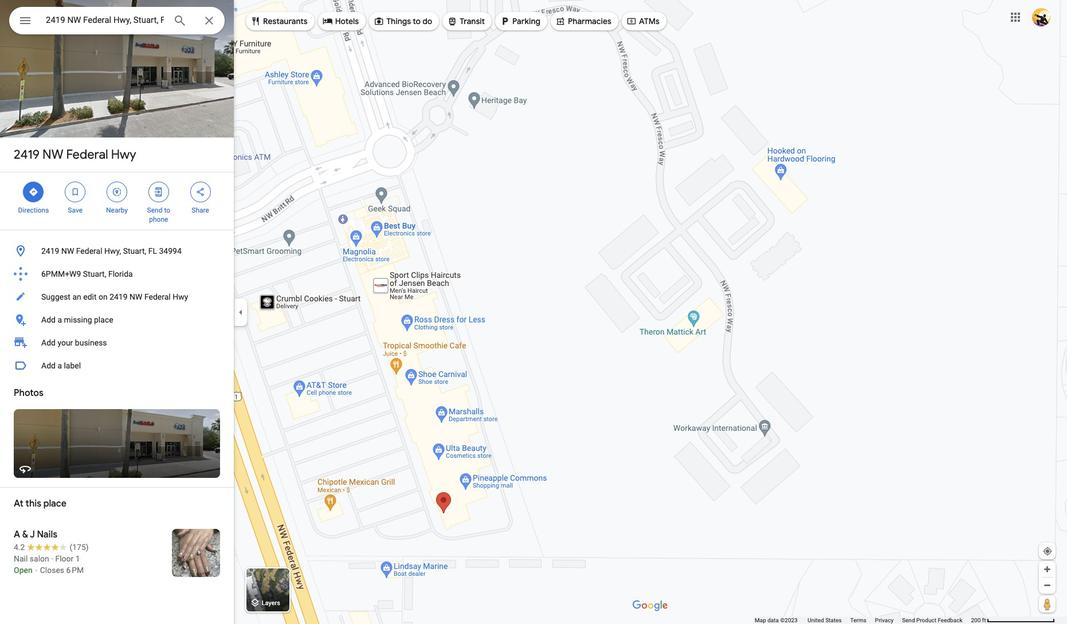 Task type: vqa. For each thing, say whether or not it's contained in the screenshot.
MAIN MENU icon
no



Task type: describe. For each thing, give the bounding box(es) containing it.
a for label
[[58, 361, 62, 370]]

directions
[[18, 206, 49, 214]]

terms button
[[851, 617, 867, 624]]

open
[[14, 566, 32, 575]]

privacy
[[875, 618, 894, 624]]


[[556, 15, 566, 28]]

send to phone
[[147, 206, 170, 224]]

6 pm
[[66, 566, 84, 575]]

hwy,
[[104, 247, 121, 256]]

united
[[808, 618, 824, 624]]


[[251, 15, 261, 28]]

send for send product feedback
[[903, 618, 915, 624]]

states
[[826, 618, 842, 624]]

send for send to phone
[[147, 206, 163, 214]]

transit
[[460, 16, 485, 26]]

your
[[58, 338, 73, 347]]

united states
[[808, 618, 842, 624]]

0 horizontal spatial place
[[43, 498, 66, 510]]

edit
[[83, 292, 97, 302]]

an
[[72, 292, 81, 302]]

united states button
[[808, 617, 842, 624]]


[[70, 186, 80, 198]]

atms
[[639, 16, 660, 26]]

200
[[972, 618, 981, 624]]

phone
[[149, 216, 168, 224]]

label
[[64, 361, 81, 370]]


[[195, 186, 206, 198]]

 transit
[[447, 15, 485, 28]]

4.2
[[14, 543, 25, 552]]

hwy inside the suggest an edit on 2419 nw federal hwy button
[[173, 292, 188, 302]]

nail salon · floor 1 open ⋅ closes 6 pm
[[14, 554, 84, 575]]

salon
[[30, 554, 49, 564]]

this
[[26, 498, 41, 510]]

to inside send to phone
[[164, 206, 170, 214]]

things
[[387, 16, 411, 26]]

nearby
[[106, 206, 128, 214]]

·
[[51, 554, 53, 564]]

photos
[[14, 388, 43, 399]]

place inside button
[[94, 315, 113, 325]]

add your business
[[41, 338, 107, 347]]

&
[[22, 529, 28, 541]]

do
[[423, 16, 432, 26]]

fl
[[148, 247, 157, 256]]

save
[[68, 206, 83, 214]]

map
[[755, 618, 766, 624]]

 search field
[[9, 7, 225, 37]]

⋅
[[34, 566, 38, 575]]

hotels
[[335, 16, 359, 26]]

 button
[[9, 7, 41, 37]]

parking
[[513, 16, 541, 26]]


[[627, 15, 637, 28]]

zoom in image
[[1044, 565, 1052, 574]]


[[28, 186, 39, 198]]

6pmm+w9 stuart, florida
[[41, 269, 133, 279]]

federal inside button
[[144, 292, 171, 302]]

on
[[99, 292, 108, 302]]

at
[[14, 498, 23, 510]]

add for add your business
[[41, 338, 56, 347]]

map data ©2023
[[755, 618, 799, 624]]

©2023
[[781, 618, 798, 624]]

2419 nw federal hwy, stuart, fl 34994
[[41, 247, 182, 256]]

send product feedback
[[903, 618, 963, 624]]


[[500, 15, 510, 28]]

data
[[768, 618, 779, 624]]

add a label button
[[0, 354, 234, 377]]

34994
[[159, 247, 182, 256]]

feedback
[[938, 618, 963, 624]]

federal for hwy
[[66, 147, 108, 163]]

2419 nw federal hwy
[[14, 147, 136, 163]]

show street view coverage image
[[1040, 596, 1056, 613]]

 hotels
[[323, 15, 359, 28]]

suggest an edit on 2419 nw federal hwy
[[41, 292, 188, 302]]

layers
[[262, 600, 280, 607]]

6pmm+w9 stuart, florida button
[[0, 263, 234, 286]]

privacy button
[[875, 617, 894, 624]]

actions for 2419 nw federal hwy region
[[0, 173, 234, 230]]

pharmacies
[[568, 16, 612, 26]]

suggest
[[41, 292, 70, 302]]

2419 nw federal hwy, stuart, fl 34994 button
[[0, 240, 234, 263]]



Task type: locate. For each thing, give the bounding box(es) containing it.
hwy up 
[[111, 147, 136, 163]]

j
[[30, 529, 35, 541]]

place
[[94, 315, 113, 325], [43, 498, 66, 510]]

missing
[[64, 315, 92, 325]]

1 horizontal spatial send
[[903, 618, 915, 624]]

add down suggest
[[41, 315, 56, 325]]

2 a from the top
[[58, 361, 62, 370]]

1 a from the top
[[58, 315, 62, 325]]

1 vertical spatial stuart,
[[83, 269, 106, 279]]

send inside send to phone
[[147, 206, 163, 214]]

hwy down 34994
[[173, 292, 188, 302]]

2419 nw federal hwy main content
[[0, 0, 234, 624]]

send inside button
[[903, 618, 915, 624]]

a inside button
[[58, 361, 62, 370]]

a inside button
[[58, 315, 62, 325]]

at this place
[[14, 498, 66, 510]]

add a missing place
[[41, 315, 113, 325]]

add for add a label
[[41, 361, 56, 370]]

1 horizontal spatial hwy
[[173, 292, 188, 302]]

0 horizontal spatial hwy
[[111, 147, 136, 163]]

1 vertical spatial nw
[[61, 247, 74, 256]]

terms
[[851, 618, 867, 624]]

2419 right on
[[110, 292, 128, 302]]

send up phone
[[147, 206, 163, 214]]

200 ft button
[[972, 618, 1056, 624]]

1 vertical spatial 2419
[[41, 247, 59, 256]]

nw inside "button"
[[61, 247, 74, 256]]

business
[[75, 338, 107, 347]]

2419 for 2419 nw federal hwy
[[14, 147, 40, 163]]

add a label
[[41, 361, 81, 370]]

3 add from the top
[[41, 361, 56, 370]]

to
[[413, 16, 421, 26], [164, 206, 170, 214]]

restaurants
[[263, 16, 308, 26]]

0 vertical spatial send
[[147, 206, 163, 214]]

(175)
[[70, 543, 89, 552]]

stuart, left fl
[[123, 247, 146, 256]]

2 vertical spatial add
[[41, 361, 56, 370]]

0 horizontal spatial to
[[164, 206, 170, 214]]


[[374, 15, 384, 28]]

add a missing place button
[[0, 308, 234, 331]]

a & j nails
[[14, 529, 57, 541]]

zoom out image
[[1044, 581, 1052, 590]]

2419 inside 2419 nw federal hwy, stuart, fl 34994 "button"
[[41, 247, 59, 256]]

nw inside button
[[130, 292, 142, 302]]

footer inside google maps element
[[755, 617, 972, 624]]

federal inside "button"
[[76, 247, 102, 256]]

add for add a missing place
[[41, 315, 56, 325]]

0 horizontal spatial send
[[147, 206, 163, 214]]

1 vertical spatial to
[[164, 206, 170, 214]]

2419 for 2419 nw federal hwy, stuart, fl 34994
[[41, 247, 59, 256]]

a left missing
[[58, 315, 62, 325]]

1 vertical spatial hwy
[[173, 292, 188, 302]]

a
[[14, 529, 20, 541]]

1
[[76, 554, 80, 564]]

florida
[[108, 269, 133, 279]]

None field
[[46, 13, 164, 27]]

federal up the 
[[66, 147, 108, 163]]

nails
[[37, 529, 57, 541]]

place right this at the bottom left of page
[[43, 498, 66, 510]]

to left the do
[[413, 16, 421, 26]]

1 vertical spatial send
[[903, 618, 915, 624]]


[[18, 13, 32, 29]]

send
[[147, 206, 163, 214], [903, 618, 915, 624]]

 restaurants
[[251, 15, 308, 28]]

hwy
[[111, 147, 136, 163], [173, 292, 188, 302]]

0 horizontal spatial 2419
[[14, 147, 40, 163]]

google maps element
[[0, 0, 1068, 624]]

6pmm+w9
[[41, 269, 81, 279]]

federal
[[66, 147, 108, 163], [76, 247, 102, 256], [144, 292, 171, 302]]

add
[[41, 315, 56, 325], [41, 338, 56, 347], [41, 361, 56, 370]]

0 horizontal spatial stuart,
[[83, 269, 106, 279]]


[[447, 15, 458, 28]]

nw for 2419 nw federal hwy, stuart, fl 34994
[[61, 247, 74, 256]]

0 vertical spatial hwy
[[111, 147, 136, 163]]

suggest an edit on 2419 nw federal hwy button
[[0, 286, 234, 308]]

closes
[[40, 566, 64, 575]]

share
[[192, 206, 209, 214]]

1 vertical spatial a
[[58, 361, 62, 370]]

send product feedback button
[[903, 617, 963, 624]]

1 add from the top
[[41, 315, 56, 325]]

0 vertical spatial 2419
[[14, 147, 40, 163]]

stuart, inside button
[[83, 269, 106, 279]]

google account: ben nelson  
(ben.nelson1980@gmail.com) image
[[1033, 8, 1051, 26]]

200 ft
[[972, 618, 987, 624]]

4.2 stars 175 reviews image
[[14, 542, 89, 553]]

2 vertical spatial federal
[[144, 292, 171, 302]]

1 horizontal spatial place
[[94, 315, 113, 325]]

federal for hwy,
[[76, 247, 102, 256]]

2419 inside the suggest an edit on 2419 nw federal hwy button
[[110, 292, 128, 302]]

 parking
[[500, 15, 541, 28]]

stuart,
[[123, 247, 146, 256], [83, 269, 106, 279]]

a for missing
[[58, 315, 62, 325]]

nw for 2419 nw federal hwy
[[42, 147, 63, 163]]


[[323, 15, 333, 28]]

add inside add your business link
[[41, 338, 56, 347]]

nail
[[14, 554, 28, 564]]

federal up 6pmm+w9 stuart, florida
[[76, 247, 102, 256]]

none field inside "2419 nw federal hwy, stuart, fl 34994" 'field'
[[46, 13, 164, 27]]

2 vertical spatial nw
[[130, 292, 142, 302]]

product
[[917, 618, 937, 624]]

send left product in the bottom of the page
[[903, 618, 915, 624]]

stuart, up edit
[[83, 269, 106, 279]]

a left label
[[58, 361, 62, 370]]

nw
[[42, 147, 63, 163], [61, 247, 74, 256], [130, 292, 142, 302]]

federal down fl
[[144, 292, 171, 302]]

2419 up ""
[[14, 147, 40, 163]]

place down on
[[94, 315, 113, 325]]

2 horizontal spatial 2419
[[110, 292, 128, 302]]

2 vertical spatial 2419
[[110, 292, 128, 302]]

0 vertical spatial a
[[58, 315, 62, 325]]

collapse side panel image
[[235, 306, 247, 319]]


[[154, 186, 164, 198]]

0 vertical spatial stuart,
[[123, 247, 146, 256]]

 things to do
[[374, 15, 432, 28]]

1 horizontal spatial stuart,
[[123, 247, 146, 256]]

2 add from the top
[[41, 338, 56, 347]]

0 vertical spatial nw
[[42, 147, 63, 163]]

add inside add a label button
[[41, 361, 56, 370]]

1 vertical spatial add
[[41, 338, 56, 347]]

0 vertical spatial place
[[94, 315, 113, 325]]

add inside add a missing place button
[[41, 315, 56, 325]]

 atms
[[627, 15, 660, 28]]

show your location image
[[1043, 546, 1053, 557]]

footer
[[755, 617, 972, 624]]

1 horizontal spatial to
[[413, 16, 421, 26]]

1 horizontal spatial 2419
[[41, 247, 59, 256]]

2419 up 6pmm+w9
[[41, 247, 59, 256]]

floor
[[55, 554, 74, 564]]

add left label
[[41, 361, 56, 370]]

1 vertical spatial federal
[[76, 247, 102, 256]]

ft
[[983, 618, 987, 624]]

add left your
[[41, 338, 56, 347]]

1 vertical spatial place
[[43, 498, 66, 510]]

stuart, inside "button"
[[123, 247, 146, 256]]

to inside  things to do
[[413, 16, 421, 26]]

2419 NW Federal Hwy, Stuart, FL 34994 field
[[9, 7, 225, 34]]

to up phone
[[164, 206, 170, 214]]

2419
[[14, 147, 40, 163], [41, 247, 59, 256], [110, 292, 128, 302]]

0 vertical spatial add
[[41, 315, 56, 325]]

0 vertical spatial to
[[413, 16, 421, 26]]

0 vertical spatial federal
[[66, 147, 108, 163]]

footer containing map data ©2023
[[755, 617, 972, 624]]


[[112, 186, 122, 198]]

add your business link
[[0, 331, 234, 354]]



